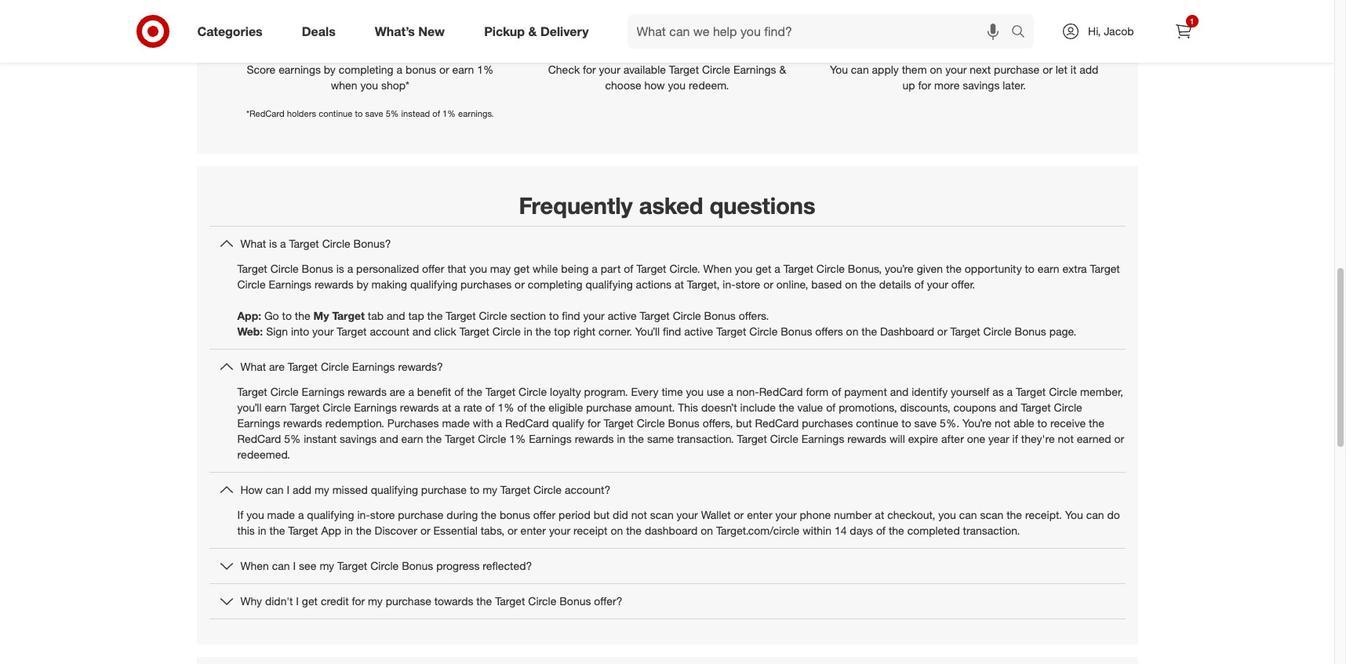 Task type: describe. For each thing, give the bounding box(es) containing it.
you inside target circle earnings rewards are a benefit of the target circle loyalty program. every time you use a non-redcard form of payment and identify yourself as a target circle member, you'll earn target circle earnings rewards at a rate of 1% of the eligible purchase amount. this doesn't include the value of promotions, discounts, coupons and target circle earnings rewards redemption. purchases made with a redcard qualify for target circle bonus offers, but redcard purchases continue to save 5%. you're not able to receive the redcard 5% instant savings and earn the target circle 1% earnings rewards in the same transaction. target circle earnings rewards will expire after one year if they're not earned or redeemed.
[[686, 385, 704, 399]]

1 horizontal spatial get
[[514, 262, 530, 275]]

purchases inside target circle bonus is a personalized offer that you may get while being a part of target circle. when you get a target circle bonus, you're given the opportunity to earn extra target circle earnings rewards by making qualifying purchases or completing qualifying actions at target, in-store or online, based on the details of your offer.
[[461, 278, 512, 291]]

a inside score earnings by completing a bonus or earn 1% when you shop*
[[397, 63, 403, 76]]

for inside check for your available target circle earnings & choose how you redeem.
[[583, 63, 596, 76]]

the down did
[[626, 524, 642, 538]]

made inside target circle earnings rewards are a benefit of the target circle loyalty program. every time you use a non-redcard form of payment and identify yourself as a target circle member, you'll earn target circle earnings rewards at a rate of 1% of the eligible purchase amount. this doesn't include the value of promotions, discounts, coupons and target circle earnings rewards redemption. purchases made with a redcard qualify for target circle bonus offers, but redcard purchases continue to save 5%. you're not able to receive the redcard 5% instant savings and earn the target circle 1% earnings rewards in the same transaction. target circle earnings rewards will expire after one year if they're not earned or redeemed.
[[442, 417, 470, 430]]

details
[[879, 278, 912, 291]]

for inside target circle earnings rewards are a benefit of the target circle loyalty program. every time you use a non-redcard form of payment and identify yourself as a target circle member, you'll earn target circle earnings rewards at a rate of 1% of the eligible purchase amount. this doesn't include the value of promotions, discounts, coupons and target circle earnings rewards redemption. purchases made with a redcard qualify for target circle bonus offers, but redcard purchases continue to save 5%. you're not able to receive the redcard 5% instant savings and earn the target circle 1% earnings rewards in the same transaction. target circle earnings rewards will expire after one year if they're not earned or redeemed.
[[588, 417, 601, 430]]

circle inside check for your available target circle earnings & choose how you redeem.
[[702, 63, 731, 76]]

after
[[942, 432, 964, 446]]

store inside target circle bonus is a personalized offer that you may get while being a part of target circle. when you get a target circle bonus, you're given the opportunity to earn extra target circle earnings rewards by making qualifying purchases or completing qualifying actions at target, in-store or online, based on the details of your offer.
[[736, 278, 761, 291]]

What can we help you find? suggestions appear below search field
[[627, 14, 1016, 49]]

able
[[1014, 417, 1035, 430]]

redeem.
[[689, 79, 729, 92]]

earnings inside check for your available target circle earnings & choose how you redeem.
[[734, 63, 777, 76]]

earned
[[1077, 432, 1112, 446]]

of down "given"
[[915, 278, 924, 291]]

redcard up redeemed. in the left bottom of the page
[[237, 432, 281, 446]]

in inside app: go to the my target tab and tap the target circle section to find your active target circle bonus offers. web: sign into your target account and click target circle in the top right corner. you'll find active target circle bonus offers on the dashboard or target circle bonus page.
[[524, 325, 533, 338]]

the left eligible
[[530, 401, 546, 414]]

what are target circle earnings rewards? button
[[209, 350, 1126, 384]]

of up with
[[485, 401, 495, 414]]

they're
[[1022, 432, 1055, 446]]

delivery
[[541, 23, 589, 39]]

receipt.
[[1026, 509, 1063, 522]]

is inside dropdown button
[[269, 237, 277, 250]]

how can i add my missed qualifying purchase to my target circle account?
[[241, 483, 611, 497]]

your up right
[[584, 309, 605, 322]]

the down the checkout,
[[889, 524, 905, 538]]

or inside app: go to the my target tab and tap the target circle section to find your active target circle bonus offers. web: sign into your target account and click target circle in the top right corner. you'll find active target circle bonus offers on the dashboard or target circle bonus page.
[[938, 325, 948, 338]]

bonus left offers
[[781, 325, 813, 338]]

rewards left will
[[848, 432, 887, 446]]

the left dashboard
[[862, 325, 878, 338]]

doesn't
[[702, 401, 737, 414]]

by inside score earnings by completing a bonus or earn 1% when you shop*
[[324, 63, 336, 76]]

target inside the how can i add my missed qualifying purchase to my target circle account? "dropdown button"
[[501, 483, 531, 497]]

if you made a qualifying in-store purchase during the bonus offer period but did not scan your wallet or enter your phone number at checkout, you can scan the receipt. you can do this in the target app in the discover or essential tabs, or enter your receipt on the dashboard on target.com/circle within 14 days of the completed transaction.
[[237, 509, 1120, 538]]

target inside when can i see my target circle bonus progress reflected? dropdown button
[[337, 560, 368, 573]]

in right app
[[345, 524, 353, 538]]

can up transaction.
[[960, 509, 977, 522]]

top
[[554, 325, 571, 338]]

you up completed
[[939, 509, 957, 522]]

to up top
[[549, 309, 559, 322]]

earnings up "redemption." at the left bottom of the page
[[354, 401, 397, 414]]

account?
[[565, 483, 611, 497]]

identify
[[912, 385, 948, 399]]

categories link
[[184, 14, 282, 49]]

search
[[1005, 25, 1042, 40]]

purchase for towards
[[386, 595, 432, 608]]

receive
[[1051, 417, 1086, 430]]

to up will
[[902, 417, 912, 430]]

completing inside score earnings by completing a bonus or earn 1% when you shop*
[[339, 63, 394, 76]]

asked
[[639, 191, 704, 219]]

earn right you'll
[[265, 401, 287, 414]]

that
[[448, 262, 467, 275]]

continue inside target circle earnings rewards are a benefit of the target circle loyalty program. every time you use a non-redcard form of payment and identify yourself as a target circle member, you'll earn target circle earnings rewards at a rate of 1% of the eligible purchase amount. this doesn't include the value of promotions, discounts, coupons and target circle earnings rewards redemption. purchases made with a redcard qualify for target circle bonus offers, but redcard purchases continue to save 5%. you're not able to receive the redcard 5% instant savings and earn the target circle 1% earnings rewards in the same transaction. target circle earnings rewards will expire after one year if they're not earned or redeemed.
[[856, 417, 899, 430]]

1 vertical spatial not
[[1058, 432, 1074, 446]]

dashboard
[[645, 524, 698, 538]]

earn down the "purchases"
[[401, 432, 423, 446]]

or right discover
[[421, 524, 431, 538]]

you inside score earnings by completing a bonus or earn 1% when you shop*
[[361, 79, 378, 92]]

bonus left 'offer?'
[[560, 595, 591, 608]]

what's new link
[[362, 14, 465, 49]]

0 vertical spatial enter
[[747, 509, 773, 522]]

making
[[372, 278, 407, 291]]

expire
[[909, 432, 939, 446]]

rewards down qualify
[[575, 432, 614, 446]]

when inside target circle bonus is a personalized offer that you may get while being a part of target circle. when you get a target circle bonus, you're given the opportunity to earn extra target circle earnings rewards by making qualifying purchases or completing qualifying actions at target, in-store or online, based on the details of your offer.
[[704, 262, 732, 275]]

if
[[237, 509, 244, 522]]

rewards up "redemption." at the left bottom of the page
[[348, 385, 387, 399]]

tabs,
[[481, 524, 505, 538]]

not inside if you made a qualifying in-store purchase during the bonus offer period but did not scan your wallet or enter your phone number at checkout, you can scan the receipt. you can do this in the target app in the discover or essential tabs, or enter your receipt on the dashboard on target.com/circle within 14 days of the completed transaction.
[[632, 509, 647, 522]]

every
[[631, 385, 659, 399]]

number
[[834, 509, 872, 522]]

my left the missed
[[315, 483, 329, 497]]

pickup
[[484, 23, 525, 39]]

qualifying inside if you made a qualifying in-store purchase during the bonus offer period but did not scan your wallet or enter your phone number at checkout, you can scan the receipt. you can do this in the target app in the discover or essential tabs, or enter your receipt on the dashboard on target.com/circle within 14 days of the completed transaction.
[[307, 509, 354, 522]]

purchase inside target circle earnings rewards are a benefit of the target circle loyalty program. every time you use a non-redcard form of payment and identify yourself as a target circle member, you'll earn target circle earnings rewards at a rate of 1% of the eligible purchase amount. this doesn't include the value of promotions, discounts, coupons and target circle earnings rewards redemption. purchases made with a redcard qualify for target circle bonus offers, but redcard purchases continue to save 5%. you're not able to receive the redcard 5% instant savings and earn the target circle 1% earnings rewards in the same transaction. target circle earnings rewards will expire after one year if they're not earned or redeemed.
[[586, 401, 632, 414]]

online,
[[777, 278, 809, 291]]

bonus inside target circle earnings rewards are a benefit of the target circle loyalty program. every time you use a non-redcard form of payment and identify yourself as a target circle member, you'll earn target circle earnings rewards at a rate of 1% of the eligible purchase amount. this doesn't include the value of promotions, discounts, coupons and target circle earnings rewards redemption. purchases made with a redcard qualify for target circle bonus offers, but redcard purchases continue to save 5%. you're not able to receive the redcard 5% instant savings and earn the target circle 1% earnings rewards in the same transaction. target circle earnings rewards will expire after one year if they're not earned or redeemed.
[[668, 417, 700, 430]]

savings inside target circle earnings rewards are a benefit of the target circle loyalty program. every time you use a non-redcard form of payment and identify yourself as a target circle member, you'll earn target circle earnings rewards at a rate of 1% of the eligible purchase amount. this doesn't include the value of promotions, discounts, coupons and target circle earnings rewards redemption. purchases made with a redcard qualify for target circle bonus offers, but redcard purchases continue to save 5%. you're not able to receive the redcard 5% instant savings and earn the target circle 1% earnings rewards in the same transaction. target circle earnings rewards will expire after one year if they're not earned or redeemed.
[[340, 432, 377, 446]]

your down my
[[312, 325, 334, 338]]

discounts,
[[900, 401, 951, 414]]

0 horizontal spatial save
[[365, 108, 383, 119]]

tab
[[368, 309, 384, 322]]

2 scan from the left
[[981, 509, 1004, 522]]

the down the "purchases"
[[426, 432, 442, 446]]

or right tabs,
[[508, 524, 518, 538]]

deals
[[302, 23, 336, 39]]

bonus left offers.
[[704, 309, 736, 322]]

0 vertical spatial not
[[995, 417, 1011, 430]]

or inside you can apply them on your next purchase or let it add up for more savings later.
[[1043, 63, 1053, 76]]

or right "wallet"
[[734, 509, 744, 522]]

bonus inside if you made a qualifying in-store purchase during the bonus offer period but did not scan your wallet or enter your phone number at checkout, you can scan the receipt. you can do this in the target app in the discover or essential tabs, or enter your receipt on the dashboard on target.com/circle within 14 days of the completed transaction.
[[500, 509, 530, 522]]

your inside you can apply them on your next purchase or let it add up for more savings later.
[[946, 63, 967, 76]]

and up account at left
[[387, 309, 405, 322]]

it
[[1071, 63, 1077, 76]]

and down the "purchases"
[[380, 432, 398, 446]]

purchase for or
[[994, 63, 1040, 76]]

are inside dropdown button
[[269, 360, 285, 373]]

on down "wallet"
[[701, 524, 713, 538]]

frequently asked questions
[[519, 191, 816, 219]]

your inside check for your available target circle earnings & choose how you redeem.
[[599, 63, 621, 76]]

offer inside target circle bonus is a personalized offer that you may get while being a part of target circle. when you get a target circle bonus, you're given the opportunity to earn extra target circle earnings rewards by making qualifying purchases or completing qualifying actions at target, in-store or online, based on the details of your offer.
[[422, 262, 445, 275]]

you're
[[885, 262, 914, 275]]

0 vertical spatial 5%
[[386, 108, 399, 119]]

can for how can i add my missed qualifying purchase to my target circle account?
[[266, 483, 284, 497]]

at inside if you made a qualifying in-store purchase during the bonus offer period but did not scan your wallet or enter your phone number at checkout, you can scan the receipt. you can do this in the target app in the discover or essential tabs, or enter your receipt on the dashboard on target.com/circle within 14 days of the completed transaction.
[[875, 509, 885, 522]]

you up offers.
[[735, 262, 753, 275]]

this
[[237, 524, 255, 538]]

of inside if you made a qualifying in-store purchase during the bonus offer period but did not scan your wallet or enter your phone number at checkout, you can scan the receipt. you can do this in the target app in the discover or essential tabs, or enter your receipt on the dashboard on target.com/circle within 14 days of the completed transaction.
[[876, 524, 886, 538]]

target.com/circle
[[716, 524, 800, 538]]

store inside if you made a qualifying in-store purchase during the bonus offer period but did not scan your wallet or enter your phone number at checkout, you can scan the receipt. you can do this in the target app in the discover or essential tabs, or enter your receipt on the dashboard on target.com/circle within 14 days of the completed transaction.
[[370, 509, 395, 522]]

earnings down qualify
[[529, 432, 572, 446]]

& inside check for your available target circle earnings & choose how you redeem.
[[780, 63, 787, 76]]

the up rate
[[467, 385, 483, 399]]

of right form
[[832, 385, 841, 399]]

your down period
[[549, 524, 571, 538]]

redcard down include
[[755, 417, 799, 430]]

the left the same
[[629, 432, 644, 446]]

1 horizontal spatial active
[[685, 325, 714, 338]]

or left 'online,'
[[764, 278, 774, 291]]

rate
[[464, 401, 482, 414]]

given
[[917, 262, 943, 275]]

to inside target circle bonus is a personalized offer that you may get while being a part of target circle. when you get a target circle bonus, you're given the opportunity to earn extra target circle earnings rewards by making qualifying purchases or completing qualifying actions at target, in-store or online, based on the details of your offer.
[[1025, 262, 1035, 275]]

offer inside if you made a qualifying in-store purchase during the bonus offer period but did not scan your wallet or enter your phone number at checkout, you can scan the receipt. you can do this in the target app in the discover or essential tabs, or enter your receipt on the dashboard on target.com/circle within 14 days of the completed transaction.
[[533, 509, 556, 522]]

loyalty
[[550, 385, 581, 399]]

value
[[798, 401, 823, 414]]

in right this on the bottom left
[[258, 524, 267, 538]]

earnings.
[[458, 108, 494, 119]]

the right this on the bottom left
[[270, 524, 285, 538]]

when can i see my target circle bonus progress reflected?
[[241, 560, 532, 573]]

purchase for during
[[398, 509, 444, 522]]

questions
[[710, 191, 816, 219]]

on inside you can apply them on your next purchase or let it add up for more savings later.
[[930, 63, 943, 76]]

holders
[[287, 108, 316, 119]]

of up rate
[[454, 385, 464, 399]]

by inside target circle bonus is a personalized offer that you may get while being a part of target circle. when you get a target circle bonus, you're given the opportunity to earn extra target circle earnings rewards by making qualifying purchases or completing qualifying actions at target, in-store or online, based on the details of your offer.
[[357, 278, 369, 291]]

your left phone
[[776, 509, 797, 522]]

completed
[[908, 524, 960, 538]]

you'll
[[237, 401, 262, 414]]

earn inside score earnings by completing a bonus or earn 1% when you shop*
[[452, 63, 474, 76]]

or up section
[[515, 278, 525, 291]]

the up into
[[295, 309, 311, 322]]

you right if
[[247, 509, 264, 522]]

of right value
[[826, 401, 836, 414]]

benefit
[[417, 385, 451, 399]]

to right go
[[282, 309, 292, 322]]

bonus left page.
[[1015, 325, 1047, 338]]

the down bonus,
[[861, 278, 876, 291]]

but inside target circle earnings rewards are a benefit of the target circle loyalty program. every time you use a non-redcard form of payment and identify yourself as a target circle member, you'll earn target circle earnings rewards at a rate of 1% of the eligible purchase amount. this doesn't include the value of promotions, discounts, coupons and target circle earnings rewards redemption. purchases made with a redcard qualify for target circle bonus offers, but redcard purchases continue to save 5%. you're not able to receive the redcard 5% instant savings and earn the target circle 1% earnings rewards in the same transaction. target circle earnings rewards will expire after one year if they're not earned or redeemed.
[[736, 417, 752, 430]]

score earnings by completing a bonus or earn 1% when you shop*
[[247, 63, 494, 92]]

the up earned
[[1089, 417, 1105, 430]]

circle.
[[670, 262, 701, 275]]

account
[[370, 325, 410, 338]]

will
[[890, 432, 905, 446]]

for inside you can apply them on your next purchase or let it add up for more savings later.
[[919, 79, 932, 92]]

but inside if you made a qualifying in-store purchase during the bonus offer period but did not scan your wallet or enter your phone number at checkout, you can scan the receipt. you can do this in the target app in the discover or essential tabs, or enter your receipt on the dashboard on target.com/circle within 14 days of the completed transaction.
[[594, 509, 610, 522]]

days
[[850, 524, 873, 538]]

my
[[314, 309, 329, 322]]

missed
[[332, 483, 368, 497]]

what is a target circle bonus? button
[[209, 227, 1126, 261]]

you inside if you made a qualifying in-store purchase during the bonus offer period but did not scan your wallet or enter your phone number at checkout, you can scan the receipt. you can do this in the target app in the discover or essential tabs, or enter your receipt on the dashboard on target.com/circle within 14 days of the completed transaction.
[[1066, 509, 1084, 522]]

bonus up 'why didn't i get credit for my purchase towards the target circle bonus offer?'
[[402, 560, 433, 573]]

or inside score earnings by completing a bonus or earn 1% when you shop*
[[439, 63, 449, 76]]

when inside dropdown button
[[241, 560, 269, 573]]

checkout,
[[888, 509, 936, 522]]

purchases
[[388, 417, 439, 430]]

offers
[[816, 325, 843, 338]]

my up tabs,
[[483, 483, 497, 497]]

save inside target circle earnings rewards are a benefit of the target circle loyalty program. every time you use a non-redcard form of payment and identify yourself as a target circle member, you'll earn target circle earnings rewards at a rate of 1% of the eligible purchase amount. this doesn't include the value of promotions, discounts, coupons and target circle earnings rewards redemption. purchases made with a redcard qualify for target circle bonus offers, but redcard purchases continue to save 5%. you're not able to receive the redcard 5% instant savings and earn the target circle 1% earnings rewards in the same transaction. target circle earnings rewards will expire after one year if they're not earned or redeemed.
[[915, 417, 937, 430]]

redcard left qualify
[[505, 417, 549, 430]]

on inside app: go to the my target tab and tap the target circle section to find your active target circle bonus offers. web: sign into your target account and click target circle in the top right corner. you'll find active target circle bonus offers on the dashboard or target circle bonus page.
[[846, 325, 859, 338]]

qualifying down that at the top left of the page
[[410, 278, 458, 291]]

your up dashboard
[[677, 509, 698, 522]]

member,
[[1081, 385, 1124, 399]]

my inside when can i see my target circle bonus progress reflected? dropdown button
[[320, 560, 334, 573]]

jacob
[[1104, 24, 1134, 38]]

when
[[331, 79, 358, 92]]

you can apply them on your next purchase or let it add up for more savings later.
[[830, 63, 1099, 92]]

amount.
[[635, 401, 675, 414]]

coupons
[[954, 401, 997, 414]]

why didn't i get credit for my purchase towards the target circle bonus offer?
[[241, 595, 623, 608]]

and down as
[[1000, 401, 1018, 414]]

bonus,
[[848, 262, 882, 275]]

target inside if you made a qualifying in-store purchase during the bonus offer period but did not scan your wallet or enter your phone number at checkout, you can scan the receipt. you can do this in the target app in the discover or essential tabs, or enter your receipt on the dashboard on target.com/circle within 14 days of the completed transaction.
[[288, 524, 318, 538]]

is inside target circle bonus is a personalized offer that you may get while being a part of target circle. when you get a target circle bonus, you're given the opportunity to earn extra target circle earnings rewards by making qualifying purchases or completing qualifying actions at target, in-store or online, based on the details of your offer.
[[336, 262, 344, 275]]

dashboard
[[881, 325, 935, 338]]

how
[[241, 483, 263, 497]]

rewards?
[[398, 360, 443, 373]]

can left do
[[1087, 509, 1105, 522]]

in- inside target circle bonus is a personalized offer that you may get while being a part of target circle. when you get a target circle bonus, you're given the opportunity to earn extra target circle earnings rewards by making qualifying purchases or completing qualifying actions at target, in-store or online, based on the details of your offer.
[[723, 278, 736, 291]]

of right instead
[[433, 108, 440, 119]]

available
[[624, 63, 666, 76]]

the up offer.
[[946, 262, 962, 275]]

and down tap
[[413, 325, 431, 338]]

form
[[806, 385, 829, 399]]

on down did
[[611, 524, 623, 538]]

a inside if you made a qualifying in-store purchase during the bonus offer period but did not scan your wallet or enter your phone number at checkout, you can scan the receipt. you can do this in the target app in the discover or essential tabs, or enter your receipt on the dashboard on target.com/circle within 14 days of the completed transaction.
[[298, 509, 304, 522]]

pickup & delivery
[[484, 23, 589, 39]]



Task type: vqa. For each thing, say whether or not it's contained in the screenshot.
the What are Target Circle Earnings rewards? Dropdown Button
yes



Task type: locate. For each thing, give the bounding box(es) containing it.
1 horizontal spatial in-
[[723, 278, 736, 291]]

during
[[447, 509, 478, 522]]

0 horizontal spatial continue
[[319, 108, 353, 119]]

are inside target circle earnings rewards are a benefit of the target circle loyalty program. every time you use a non-redcard form of payment and identify yourself as a target circle member, you'll earn target circle earnings rewards at a rate of 1% of the eligible purchase amount. this doesn't include the value of promotions, discounts, coupons and target circle earnings rewards redemption. purchases made with a redcard qualify for target circle bonus offers, but redcard purchases continue to save 5%. you're not able to receive the redcard 5% instant savings and earn the target circle 1% earnings rewards in the same transaction. target circle earnings rewards will expire after one year if they're not earned or redeemed.
[[390, 385, 405, 399]]

pickup & delivery link
[[471, 14, 609, 49]]

1 horizontal spatial by
[[357, 278, 369, 291]]

non-
[[737, 385, 759, 399]]

0 horizontal spatial made
[[267, 509, 295, 522]]

0 vertical spatial add
[[1080, 63, 1099, 76]]

offer.
[[952, 278, 976, 291]]

purchases
[[461, 278, 512, 291], [802, 417, 853, 430]]

you're
[[963, 417, 992, 430]]

1 vertical spatial bonus
[[500, 509, 530, 522]]

0 horizontal spatial active
[[608, 309, 637, 322]]

1 link
[[1167, 14, 1201, 49]]

new
[[419, 23, 445, 39]]

0 vertical spatial i
[[287, 483, 290, 497]]

eligible
[[549, 401, 583, 414]]

1 horizontal spatial savings
[[963, 79, 1000, 92]]

i for add
[[287, 483, 290, 497]]

what
[[241, 237, 266, 250], [241, 360, 266, 373]]

0 vertical spatial made
[[442, 417, 470, 430]]

program.
[[584, 385, 628, 399]]

0 vertical spatial continue
[[319, 108, 353, 119]]

as
[[993, 385, 1004, 399]]

& down what can we help you find? suggestions appear below search field
[[780, 63, 787, 76]]

the up click
[[427, 309, 443, 322]]

save down shop*
[[365, 108, 383, 119]]

0 vertical spatial what
[[241, 237, 266, 250]]

section
[[510, 309, 546, 322]]

you'll
[[635, 325, 660, 338]]

*redcard holders continue to save 5% instead of 1% earnings.
[[246, 108, 494, 119]]

0 vertical spatial in-
[[723, 278, 736, 291]]

qualifying down part
[[586, 278, 633, 291]]

to inside "dropdown button"
[[470, 483, 480, 497]]

1 horizontal spatial is
[[336, 262, 344, 275]]

bonus up shop*
[[406, 63, 436, 76]]

5% left instant on the bottom of page
[[284, 432, 301, 446]]

not down receive
[[1058, 432, 1074, 446]]

bonus inside score earnings by completing a bonus or earn 1% when you shop*
[[406, 63, 436, 76]]

savings inside you can apply them on your next purchase or let it add up for more savings later.
[[963, 79, 1000, 92]]

& inside pickup & delivery 'link'
[[529, 23, 537, 39]]

0 horizontal spatial scan
[[650, 509, 674, 522]]

click
[[434, 325, 457, 338]]

0 horizontal spatial store
[[370, 509, 395, 522]]

& right pickup
[[529, 23, 537, 39]]

to down "when"
[[355, 108, 363, 119]]

0 horizontal spatial you
[[830, 63, 848, 76]]

use
[[707, 385, 725, 399]]

the left discover
[[356, 524, 372, 538]]

0 horizontal spatial bonus
[[406, 63, 436, 76]]

0 vertical spatial save
[[365, 108, 383, 119]]

one
[[967, 432, 986, 446]]

earnings down account at left
[[352, 360, 395, 373]]

instant
[[304, 432, 337, 446]]

for inside dropdown button
[[352, 595, 365, 608]]

can right how
[[266, 483, 284, 497]]

5%
[[386, 108, 399, 119], [284, 432, 301, 446]]

1 vertical spatial are
[[390, 385, 405, 399]]

apply
[[872, 63, 899, 76]]

1 vertical spatial when
[[241, 560, 269, 573]]

1 horizontal spatial but
[[736, 417, 752, 430]]

1 horizontal spatial purchases
[[802, 417, 853, 430]]

you inside check for your available target circle earnings & choose how you redeem.
[[668, 79, 686, 92]]

0 vertical spatial is
[[269, 237, 277, 250]]

purchase inside dropdown button
[[386, 595, 432, 608]]

1 vertical spatial at
[[442, 401, 452, 414]]

what for what are target circle earnings rewards?
[[241, 360, 266, 373]]

categories
[[197, 23, 263, 39]]

continue down promotions,
[[856, 417, 899, 430]]

1 horizontal spatial store
[[736, 278, 761, 291]]

find
[[562, 309, 580, 322], [663, 325, 681, 338]]

web:
[[237, 325, 263, 338]]

right
[[574, 325, 596, 338]]

essential
[[434, 524, 478, 538]]

target inside what are target circle earnings rewards? dropdown button
[[288, 360, 318, 373]]

0 horizontal spatial completing
[[339, 63, 394, 76]]

or inside target circle earnings rewards are a benefit of the target circle loyalty program. every time you use a non-redcard form of payment and identify yourself as a target circle member, you'll earn target circle earnings rewards at a rate of 1% of the eligible purchase amount. this doesn't include the value of promotions, discounts, coupons and target circle earnings rewards redemption. purchases made with a redcard qualify for target circle bonus offers, but redcard purchases continue to save 5%. you're not able to receive the redcard 5% instant savings and earn the target circle 1% earnings rewards in the same transaction. target circle earnings rewards will expire after one year if they're not earned or redeemed.
[[1115, 432, 1125, 446]]

2 what from the top
[[241, 360, 266, 373]]

redcard
[[759, 385, 803, 399], [505, 417, 549, 430], [755, 417, 799, 430], [237, 432, 281, 446]]

get up offers.
[[756, 262, 772, 275]]

offer left period
[[533, 509, 556, 522]]

0 horizontal spatial offer
[[422, 262, 445, 275]]

for right up
[[919, 79, 932, 92]]

your up choose on the top left of page
[[599, 63, 621, 76]]

why
[[241, 595, 262, 608]]

them
[[902, 63, 927, 76]]

go
[[264, 309, 279, 322]]

0 vertical spatial you
[[830, 63, 848, 76]]

redeemed.
[[237, 448, 290, 461]]

you down what can we help you find? suggestions appear below search field
[[830, 63, 848, 76]]

the inside why didn't i get credit for my purchase towards the target circle bonus offer? dropdown button
[[477, 595, 492, 608]]

0 vertical spatial by
[[324, 63, 336, 76]]

0 horizontal spatial savings
[[340, 432, 377, 446]]

but down include
[[736, 417, 752, 430]]

i for get
[[296, 595, 299, 608]]

0 horizontal spatial is
[[269, 237, 277, 250]]

2 horizontal spatial get
[[756, 262, 772, 275]]

can for when can i see my target circle bonus progress reflected?
[[272, 560, 290, 573]]

same
[[647, 432, 674, 446]]

i for see
[[293, 560, 296, 573]]

what's new
[[375, 23, 445, 39]]

the left value
[[779, 401, 795, 414]]

add inside "dropdown button"
[[293, 483, 312, 497]]

deals link
[[289, 14, 355, 49]]

completing up "when"
[[339, 63, 394, 76]]

1 horizontal spatial continue
[[856, 417, 899, 430]]

1 vertical spatial made
[[267, 509, 295, 522]]

your up the more
[[946, 63, 967, 76]]

1 vertical spatial save
[[915, 417, 937, 430]]

qualifying up app
[[307, 509, 354, 522]]

1 horizontal spatial add
[[1080, 63, 1099, 76]]

1 vertical spatial offer
[[533, 509, 556, 522]]

made
[[442, 417, 470, 430], [267, 509, 295, 522]]

the left top
[[536, 325, 551, 338]]

and up discounts,
[[890, 385, 909, 399]]

1 horizontal spatial save
[[915, 417, 937, 430]]

can left apply
[[851, 63, 869, 76]]

my right 'see'
[[320, 560, 334, 573]]

2 vertical spatial at
[[875, 509, 885, 522]]

at
[[675, 278, 684, 291], [442, 401, 452, 414], [875, 509, 885, 522]]

you right receipt.
[[1066, 509, 1084, 522]]

earnings down what can we help you find? suggestions appear below search field
[[734, 63, 777, 76]]

i inside "dropdown button"
[[287, 483, 290, 497]]

and
[[387, 309, 405, 322], [413, 325, 431, 338], [890, 385, 909, 399], [1000, 401, 1018, 414], [380, 432, 398, 446]]

0 vertical spatial store
[[736, 278, 761, 291]]

0 vertical spatial purchases
[[461, 278, 512, 291]]

purchase down program.
[[586, 401, 632, 414]]

purchases inside target circle earnings rewards are a benefit of the target circle loyalty program. every time you use a non-redcard form of payment and identify yourself as a target circle member, you'll earn target circle earnings rewards at a rate of 1% of the eligible purchase amount. this doesn't include the value of promotions, discounts, coupons and target circle earnings rewards redemption. purchases made with a redcard qualify for target circle bonus offers, but redcard purchases continue to save 5%. you're not able to receive the redcard 5% instant savings and earn the target circle 1% earnings rewards in the same transaction. target circle earnings rewards will expire after one year if they're not earned or redeemed.
[[802, 417, 853, 430]]

1
[[1190, 16, 1195, 26]]

2 horizontal spatial at
[[875, 509, 885, 522]]

why didn't i get credit for my purchase towards the target circle bonus offer? button
[[209, 585, 1126, 619]]

1 horizontal spatial enter
[[747, 509, 773, 522]]

phone
[[800, 509, 831, 522]]

made inside if you made a qualifying in-store purchase during the bonus offer period but did not scan your wallet or enter your phone number at checkout, you can scan the receipt. you can do this in the target app in the discover or essential tabs, or enter your receipt on the dashboard on target.com/circle within 14 days of the completed transaction.
[[267, 509, 295, 522]]

the up transaction.
[[1007, 509, 1023, 522]]

by up "when"
[[324, 63, 336, 76]]

the
[[946, 262, 962, 275], [861, 278, 876, 291], [295, 309, 311, 322], [427, 309, 443, 322], [536, 325, 551, 338], [862, 325, 878, 338], [467, 385, 483, 399], [530, 401, 546, 414], [779, 401, 795, 414], [1089, 417, 1105, 430], [426, 432, 442, 446], [629, 432, 644, 446], [481, 509, 497, 522], [1007, 509, 1023, 522], [270, 524, 285, 538], [356, 524, 372, 538], [626, 524, 642, 538], [889, 524, 905, 538], [477, 595, 492, 608]]

0 vertical spatial at
[[675, 278, 684, 291]]

instead
[[401, 108, 430, 119]]

0 vertical spatial when
[[704, 262, 732, 275]]

discover
[[375, 524, 418, 538]]

the right towards
[[477, 595, 492, 608]]

at inside target circle earnings rewards are a benefit of the target circle loyalty program. every time you use a non-redcard form of payment and identify yourself as a target circle member, you'll earn target circle earnings rewards at a rate of 1% of the eligible purchase amount. this doesn't include the value of promotions, discounts, coupons and target circle earnings rewards redemption. purchases made with a redcard qualify for target circle bonus offers, but redcard purchases continue to save 5%. you're not able to receive the redcard 5% instant savings and earn the target circle 1% earnings rewards in the same transaction. target circle earnings rewards will expire after one year if they're not earned or redeemed.
[[442, 401, 452, 414]]

get right may
[[514, 262, 530, 275]]

1 vertical spatial find
[[663, 325, 681, 338]]

made right if
[[267, 509, 295, 522]]

1 horizontal spatial you
[[1066, 509, 1084, 522]]

bonus down this
[[668, 417, 700, 430]]

0 horizontal spatial at
[[442, 401, 452, 414]]

0 horizontal spatial add
[[293, 483, 312, 497]]

target inside check for your available target circle earnings & choose how you redeem.
[[669, 63, 699, 76]]

corner.
[[599, 325, 632, 338]]

0 vertical spatial &
[[529, 23, 537, 39]]

earnings down what are target circle earnings rewards?
[[302, 385, 345, 399]]

earnings inside target circle bonus is a personalized offer that you may get while being a part of target circle. when you get a target circle bonus, you're given the opportunity to earn extra target circle earnings rewards by making qualifying purchases or completing qualifying actions at target, in-store or online, based on the details of your offer.
[[269, 278, 312, 291]]

2 vertical spatial i
[[296, 595, 299, 608]]

1 vertical spatial savings
[[340, 432, 377, 446]]

bonus inside target circle bonus is a personalized offer that you may get while being a part of target circle. when you get a target circle bonus, you're given the opportunity to earn extra target circle earnings rewards by making qualifying purchases or completing qualifying actions at target, in-store or online, based on the details of your offer.
[[302, 262, 333, 275]]

what is a target circle bonus?
[[241, 237, 391, 250]]

1 horizontal spatial find
[[663, 325, 681, 338]]

purchase up later.
[[994, 63, 1040, 76]]

is up go
[[269, 237, 277, 250]]

i right how
[[287, 483, 290, 497]]

target,
[[687, 278, 720, 291]]

purchase for to
[[421, 483, 467, 497]]

1% inside score earnings by completing a bonus or earn 1% when you shop*
[[477, 63, 494, 76]]

is down the what is a target circle bonus?
[[336, 262, 344, 275]]

1 vertical spatial is
[[336, 262, 344, 275]]

i left 'see'
[[293, 560, 296, 573]]

earnings down value
[[802, 432, 845, 446]]

you inside you can apply them on your next purchase or let it add up for more savings later.
[[830, 63, 848, 76]]

0 vertical spatial offer
[[422, 262, 445, 275]]

a
[[397, 63, 403, 76], [280, 237, 286, 250], [347, 262, 353, 275], [592, 262, 598, 275], [775, 262, 781, 275], [408, 385, 414, 399], [728, 385, 734, 399], [1007, 385, 1013, 399], [455, 401, 461, 414], [496, 417, 502, 430], [298, 509, 304, 522]]

or right earned
[[1115, 432, 1125, 446]]

in
[[524, 325, 533, 338], [617, 432, 626, 446], [258, 524, 267, 538], [345, 524, 353, 538]]

target inside why didn't i get credit for my purchase towards the target circle bonus offer? dropdown button
[[495, 595, 525, 608]]

0 horizontal spatial get
[[302, 595, 318, 608]]

wallet
[[701, 509, 731, 522]]

offer left that at the top left of the page
[[422, 262, 445, 275]]

purchase inside you can apply them on your next purchase or let it add up for more savings later.
[[994, 63, 1040, 76]]

include
[[740, 401, 776, 414]]

1 horizontal spatial not
[[995, 417, 1011, 430]]

1 vertical spatial i
[[293, 560, 296, 573]]

circle inside "dropdown button"
[[534, 483, 562, 497]]

a inside dropdown button
[[280, 237, 286, 250]]

not right did
[[632, 509, 647, 522]]

promotions,
[[839, 401, 897, 414]]

for
[[583, 63, 596, 76], [919, 79, 932, 92], [588, 417, 601, 430], [352, 595, 365, 608]]

0 horizontal spatial purchases
[[461, 278, 512, 291]]

target circle earnings rewards are a benefit of the target circle loyalty program. every time you use a non-redcard form of payment and identify yourself as a target circle member, you'll earn target circle earnings rewards at a rate of 1% of the eligible purchase amount. this doesn't include the value of promotions, discounts, coupons and target circle earnings rewards redemption. purchases made with a redcard qualify for target circle bonus offers, but redcard purchases continue to save 5%. you're not able to receive the redcard 5% instant savings and earn the target circle 1% earnings rewards in the same transaction. target circle earnings rewards will expire after one year if they're not earned or redeemed.
[[237, 385, 1125, 461]]

rewards inside target circle bonus is a personalized offer that you may get while being a part of target circle. when you get a target circle bonus, you're given the opportunity to earn extra target circle earnings rewards by making qualifying purchases or completing qualifying actions at target, in-store or online, based on the details of your offer.
[[315, 278, 354, 291]]

find up top
[[562, 309, 580, 322]]

did
[[613, 509, 628, 522]]

the up tabs,
[[481, 509, 497, 522]]

1 horizontal spatial completing
[[528, 278, 583, 291]]

0 horizontal spatial but
[[594, 509, 610, 522]]

1 vertical spatial enter
[[521, 524, 546, 538]]

reflected?
[[483, 560, 532, 573]]

but left did
[[594, 509, 610, 522]]

you right that at the top left of the page
[[470, 262, 487, 275]]

5% inside target circle earnings rewards are a benefit of the target circle loyalty program. every time you use a non-redcard form of payment and identify yourself as a target circle member, you'll earn target circle earnings rewards at a rate of 1% of the eligible purchase amount. this doesn't include the value of promotions, discounts, coupons and target circle earnings rewards redemption. purchases made with a redcard qualify for target circle bonus offers, but redcard purchases continue to save 5%. you're not able to receive the redcard 5% instant savings and earn the target circle 1% earnings rewards in the same transaction. target circle earnings rewards will expire after one year if they're not earned or redeemed.
[[284, 432, 301, 446]]

app: go to the my target tab and tap the target circle section to find your active target circle bonus offers. web: sign into your target account and click target circle in the top right corner. you'll find active target circle bonus offers on the dashboard or target circle bonus page.
[[237, 309, 1077, 338]]

my inside why didn't i get credit for my purchase towards the target circle bonus offer? dropdown button
[[368, 595, 383, 608]]

savings down "redemption." at the left bottom of the page
[[340, 432, 377, 446]]

continue down "when"
[[319, 108, 353, 119]]

can inside "dropdown button"
[[266, 483, 284, 497]]

at inside target circle bonus is a personalized offer that you may get while being a part of target circle. when you get a target circle bonus, you're given the opportunity to earn extra target circle earnings rewards by making qualifying purchases or completing qualifying actions at target, in-store or online, based on the details of your offer.
[[675, 278, 684, 291]]

add left the missed
[[293, 483, 312, 497]]

qualifying up discover
[[371, 483, 418, 497]]

1 scan from the left
[[650, 509, 674, 522]]

your inside target circle bonus is a personalized offer that you may get while being a part of target circle. when you get a target circle bonus, you're given the opportunity to earn extra target circle earnings rewards by making qualifying purchases or completing qualifying actions at target, in-store or online, based on the details of your offer.
[[927, 278, 949, 291]]

frequently
[[519, 191, 633, 219]]

1 vertical spatial what
[[241, 360, 266, 373]]

with
[[473, 417, 493, 430]]

on inside target circle bonus is a personalized offer that you may get while being a part of target circle. when you get a target circle bonus, you're given the opportunity to earn extra target circle earnings rewards by making qualifying purchases or completing qualifying actions at target, in-store or online, based on the details of your offer.
[[845, 278, 858, 291]]

check
[[548, 63, 580, 76]]

qualifying inside the how can i add my missed qualifying purchase to my target circle account? "dropdown button"
[[371, 483, 418, 497]]

store up offers.
[[736, 278, 761, 291]]

what are target circle earnings rewards?
[[241, 360, 443, 373]]

enter up target.com/circle
[[747, 509, 773, 522]]

0 vertical spatial find
[[562, 309, 580, 322]]

of right part
[[624, 262, 634, 275]]

is
[[269, 237, 277, 250], [336, 262, 344, 275]]

credit
[[321, 595, 349, 608]]

earnings inside dropdown button
[[352, 360, 395, 373]]

can for you can apply them on your next purchase or let it add up for more savings later.
[[851, 63, 869, 76]]

to up they're
[[1038, 417, 1048, 430]]

search button
[[1005, 14, 1042, 52]]

redemption.
[[325, 417, 385, 430]]

purchase inside if you made a qualifying in-store purchase during the bonus offer period but did not scan your wallet or enter your phone number at checkout, you can scan the receipt. you can do this in the target app in the discover or essential tabs, or enter your receipt on the dashboard on target.com/circle within 14 days of the completed transaction.
[[398, 509, 444, 522]]

bonus down the what is a target circle bonus?
[[302, 262, 333, 275]]

hi,
[[1089, 24, 1101, 38]]

0 horizontal spatial find
[[562, 309, 580, 322]]

in- right target,
[[723, 278, 736, 291]]

when
[[704, 262, 732, 275], [241, 560, 269, 573]]

1 horizontal spatial are
[[390, 385, 405, 399]]

add inside you can apply them on your next purchase or let it add up for more savings later.
[[1080, 63, 1099, 76]]

at down circle.
[[675, 278, 684, 291]]

0 vertical spatial bonus
[[406, 63, 436, 76]]

bonus
[[406, 63, 436, 76], [500, 509, 530, 522]]

enter
[[747, 509, 773, 522], [521, 524, 546, 538]]

1 horizontal spatial scan
[[981, 509, 1004, 522]]

towards
[[435, 595, 474, 608]]

in inside target circle earnings rewards are a benefit of the target circle loyalty program. every time you use a non-redcard form of payment and identify yourself as a target circle member, you'll earn target circle earnings rewards at a rate of 1% of the eligible purchase amount. this doesn't include the value of promotions, discounts, coupons and target circle earnings rewards redemption. purchases made with a redcard qualify for target circle bonus offers, but redcard purchases continue to save 5%. you're not able to receive the redcard 5% instant savings and earn the target circle 1% earnings rewards in the same transaction. target circle earnings rewards will expire after one year if they're not earned or redeemed.
[[617, 432, 626, 446]]

this
[[678, 401, 699, 414]]

app:
[[237, 309, 261, 322]]

of left eligible
[[518, 401, 527, 414]]

1 vertical spatial you
[[1066, 509, 1084, 522]]

in left the same
[[617, 432, 626, 446]]

by
[[324, 63, 336, 76], [357, 278, 369, 291]]

to right opportunity
[[1025, 262, 1035, 275]]

1 what from the top
[[241, 237, 266, 250]]

of
[[433, 108, 440, 119], [624, 262, 634, 275], [915, 278, 924, 291], [454, 385, 464, 399], [832, 385, 841, 399], [485, 401, 495, 414], [518, 401, 527, 414], [826, 401, 836, 414], [876, 524, 886, 538]]

earnings down you'll
[[237, 417, 280, 430]]

qualify
[[552, 417, 585, 430]]

completing inside target circle bonus is a personalized offer that you may get while being a part of target circle. when you get a target circle bonus, you're given the opportunity to earn extra target circle earnings rewards by making qualifying purchases or completing qualifying actions at target, in-store or online, based on the details of your offer.
[[528, 278, 583, 291]]

1 horizontal spatial at
[[675, 278, 684, 291]]

2 vertical spatial not
[[632, 509, 647, 522]]

year
[[989, 432, 1010, 446]]

being
[[561, 262, 589, 275]]

5%.
[[940, 417, 960, 430]]

didn't
[[265, 595, 293, 608]]

0 horizontal spatial in-
[[357, 509, 370, 522]]

app
[[321, 524, 341, 538]]

in- inside if you made a qualifying in-store purchase during the bonus offer period but did not scan your wallet or enter your phone number at checkout, you can scan the receipt. you can do this in the target app in the discover or essential tabs, or enter your receipt on the dashboard on target.com/circle within 14 days of the completed transaction.
[[357, 509, 370, 522]]

1 vertical spatial store
[[370, 509, 395, 522]]

5% left instead
[[386, 108, 399, 119]]

on right offers
[[846, 325, 859, 338]]

completing
[[339, 63, 394, 76], [528, 278, 583, 291]]

1 horizontal spatial offer
[[533, 509, 556, 522]]

choose
[[605, 79, 642, 92]]

circle
[[702, 63, 731, 76], [322, 237, 351, 250], [270, 262, 299, 275], [817, 262, 845, 275], [237, 278, 266, 291], [479, 309, 507, 322], [673, 309, 701, 322], [493, 325, 521, 338], [750, 325, 778, 338], [984, 325, 1012, 338], [321, 360, 349, 373], [270, 385, 299, 399], [519, 385, 547, 399], [1049, 385, 1078, 399], [323, 401, 351, 414], [1054, 401, 1083, 414], [637, 417, 665, 430], [478, 432, 506, 446], [770, 432, 799, 446], [534, 483, 562, 497], [371, 560, 399, 573], [528, 595, 557, 608]]

1 horizontal spatial bonus
[[500, 509, 530, 522]]

at right the number
[[875, 509, 885, 522]]

target inside what is a target circle bonus? dropdown button
[[289, 237, 319, 250]]

1 vertical spatial 5%
[[284, 432, 301, 446]]

purchase inside "dropdown button"
[[421, 483, 467, 497]]

1 horizontal spatial &
[[780, 63, 787, 76]]

are down sign
[[269, 360, 285, 373]]

redcard up include
[[759, 385, 803, 399]]

0 horizontal spatial 5%
[[284, 432, 301, 446]]

on down bonus,
[[845, 278, 858, 291]]

0 horizontal spatial by
[[324, 63, 336, 76]]

0 horizontal spatial enter
[[521, 524, 546, 538]]

what for what is a target circle bonus?
[[241, 237, 266, 250]]

earn up earnings. at the top
[[452, 63, 474, 76]]

0 horizontal spatial not
[[632, 509, 647, 522]]

in- down the missed
[[357, 509, 370, 522]]

how
[[645, 79, 665, 92]]

check for your available target circle earnings & choose how you redeem.
[[548, 63, 787, 92]]

1 vertical spatial add
[[293, 483, 312, 497]]

rewards up instant on the bottom of page
[[283, 417, 322, 430]]

get inside dropdown button
[[302, 595, 318, 608]]

add right 'it'
[[1080, 63, 1099, 76]]

purchase up during
[[421, 483, 467, 497]]

progress
[[436, 560, 480, 573]]

1 vertical spatial purchases
[[802, 417, 853, 430]]

my down "when can i see my target circle bonus progress reflected?"
[[368, 595, 383, 608]]

1 horizontal spatial when
[[704, 262, 732, 275]]

1 vertical spatial continue
[[856, 417, 899, 430]]

1 vertical spatial by
[[357, 278, 369, 291]]

1 vertical spatial in-
[[357, 509, 370, 522]]

or left let
[[1043, 63, 1053, 76]]

1 horizontal spatial 5%
[[386, 108, 399, 119]]

1 vertical spatial completing
[[528, 278, 583, 291]]

0 vertical spatial active
[[608, 309, 637, 322]]

0 vertical spatial but
[[736, 417, 752, 430]]

can inside dropdown button
[[272, 560, 290, 573]]

can inside you can apply them on your next purchase or let it add up for more savings later.
[[851, 63, 869, 76]]

transaction. target
[[677, 432, 767, 446]]

earn inside target circle bonus is a personalized offer that you may get while being a part of target circle. when you get a target circle bonus, you're given the opportunity to earn extra target circle earnings rewards by making qualifying purchases or completing qualifying actions at target, in-store or online, based on the details of your offer.
[[1038, 262, 1060, 275]]

rewards up the "purchases"
[[400, 401, 439, 414]]

0 vertical spatial are
[[269, 360, 285, 373]]



